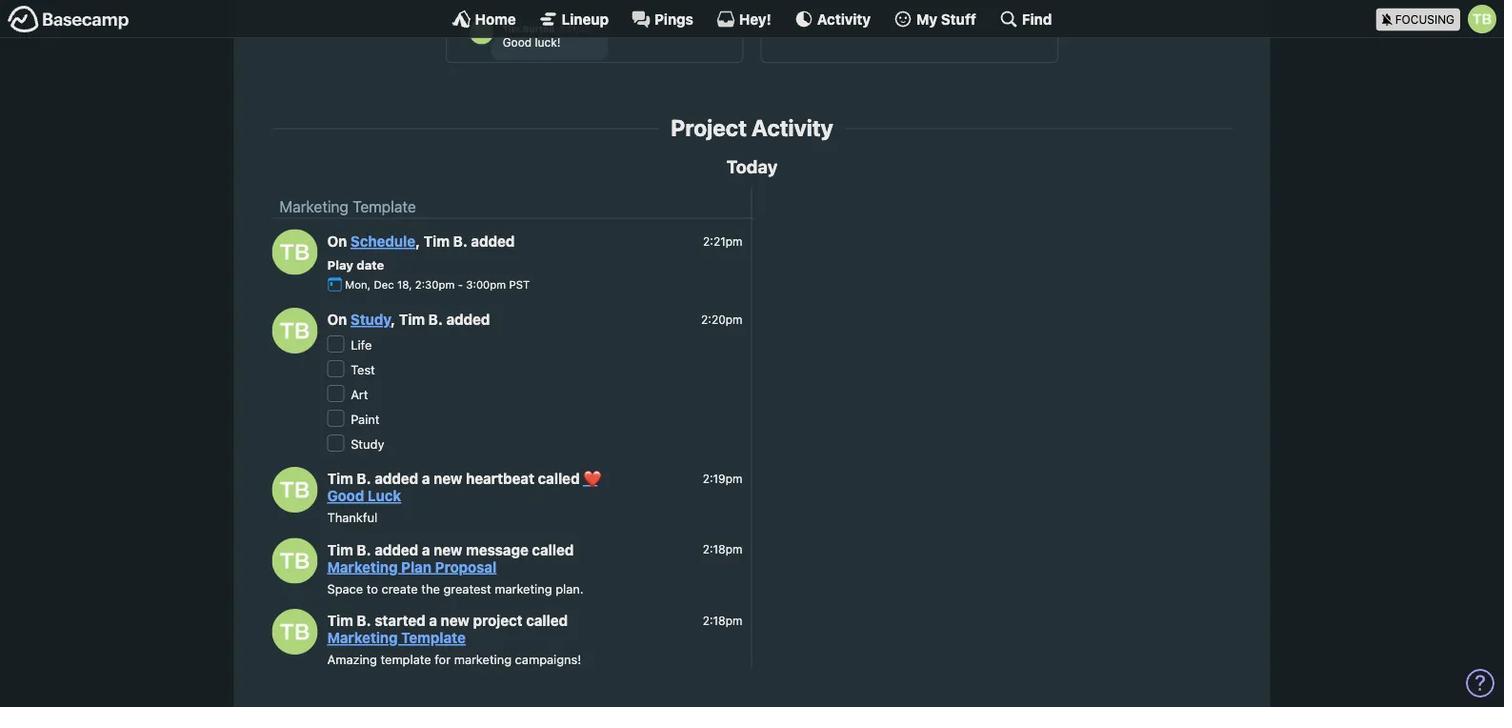 Task type: describe. For each thing, give the bounding box(es) containing it.
pst
[[509, 278, 530, 291]]

2:18pm element for tim b. started a new project called marketing template
[[703, 614, 743, 627]]

a for message
[[422, 542, 430, 558]]

thankful
[[327, 511, 378, 525]]

added inside tim b. added a new message called marketing plan proposal
[[375, 542, 419, 558]]

luck
[[368, 488, 401, 504]]

started
[[375, 613, 426, 629]]

a for project
[[429, 613, 437, 629]]

test link
[[351, 362, 375, 376]]

greatest
[[444, 582, 492, 596]]

tim b. added a new heartbeat called
[[327, 471, 583, 487]]

b. up the -
[[453, 233, 468, 250]]

marketing template
[[280, 197, 416, 215]]

play date mon, dec 18, 2:30pm -     3:00pm pst
[[327, 258, 530, 291]]

tim burton image for ,       tim b. added
[[272, 229, 318, 275]]

tim burton image for tim b. added a new heartbeat called
[[272, 467, 318, 513]]

today
[[727, 156, 778, 177]]

b. down 2:30pm
[[429, 311, 443, 328]]

hey! button
[[717, 10, 772, 29]]

2:18pm element for tim b. added a new message called marketing plan proposal
[[703, 543, 743, 556]]

template inside tim b. started a new project called marketing template
[[401, 630, 466, 646]]

life link
[[351, 337, 372, 352]]

find
[[1023, 10, 1053, 27]]

1 vertical spatial study
[[351, 436, 385, 451]]

my stuff
[[917, 10, 977, 27]]

amazing
[[327, 653, 377, 667]]

campaigns!
[[515, 653, 582, 667]]

2:20pm
[[702, 313, 743, 326]]

activity link
[[795, 10, 871, 29]]

focusing button
[[1377, 0, 1505, 37]]

find button
[[1000, 10, 1053, 29]]

plan
[[401, 559, 432, 575]]

new for project
[[441, 613, 470, 629]]

lineup
[[562, 10, 609, 27]]

play date link
[[327, 258, 384, 272]]

main element
[[0, 0, 1505, 38]]

hey!
[[740, 10, 772, 27]]

added down the -
[[447, 311, 490, 328]]

tim b. added a new message called marketing plan proposal
[[327, 542, 574, 575]]

message
[[466, 542, 529, 558]]

art link
[[351, 387, 368, 401]]

on for on study ,       tim b. added
[[327, 311, 347, 328]]

plan.
[[556, 582, 584, 596]]

good
[[327, 488, 364, 504]]

1 vertical spatial study link
[[351, 436, 385, 451]]

tim b. started a new project called marketing template
[[327, 613, 568, 646]]

new for message
[[434, 542, 463, 558]]

1 vertical spatial marketing template link
[[327, 630, 466, 646]]

on for on schedule ,       tim b. added
[[327, 233, 347, 250]]

pings button
[[632, 10, 694, 29]]

tim for tim b. started a new project called marketing template
[[327, 613, 353, 629]]

tim for tim b. added a new heartbeat called
[[327, 471, 353, 487]]

❤️
[[583, 471, 598, 487]]



Task type: locate. For each thing, give the bounding box(es) containing it.
space to create the greatest marketing plan.
[[327, 582, 584, 596]]

0 vertical spatial tim burton image
[[1469, 5, 1497, 33]]

on down mon,
[[327, 311, 347, 328]]

,
[[416, 233, 420, 250], [391, 311, 396, 328]]

amazing template for marketing campaigns!
[[327, 653, 582, 667]]

for
[[435, 653, 451, 667]]

marketing template link
[[280, 197, 416, 215], [327, 630, 466, 646]]

a left heartbeat
[[422, 471, 430, 487]]

dec
[[374, 278, 394, 291]]

study down paint
[[351, 436, 385, 451]]

template up for
[[401, 630, 466, 646]]

called left "❤️"
[[538, 471, 580, 487]]

0 horizontal spatial ,
[[391, 311, 396, 328]]

1 vertical spatial 2:18pm
[[703, 614, 743, 627]]

2 vertical spatial new
[[441, 613, 470, 629]]

a up plan
[[422, 542, 430, 558]]

0 vertical spatial new
[[434, 471, 463, 487]]

activity inside the main element
[[818, 10, 871, 27]]

2 tim burton image from the top
[[272, 467, 318, 513]]

called for tim b. started a new project called marketing template
[[526, 613, 568, 629]]

added up the 3:00pm
[[471, 233, 515, 250]]

focusing
[[1396, 13, 1455, 26]]

b. inside tim b. started a new project called marketing template
[[357, 613, 371, 629]]

2:20pm element
[[702, 313, 743, 326]]

on
[[327, 233, 347, 250], [327, 311, 347, 328]]

0 vertical spatial a
[[422, 471, 430, 487]]

a inside tim b. started a new project called marketing template
[[429, 613, 437, 629]]

study link up life link
[[351, 311, 391, 328]]

1 vertical spatial 2:18pm element
[[703, 614, 743, 627]]

b. inside tim b. added a new message called marketing plan proposal
[[357, 542, 371, 558]]

2:18pm for tim b. added a new message called
[[703, 543, 743, 556]]

marketing up to
[[327, 559, 398, 575]]

3 tim burton image from the top
[[272, 538, 318, 584]]

called for tim b. added a new heartbeat called
[[538, 471, 580, 487]]

tim burton image left amazing in the bottom of the page
[[272, 609, 318, 655]]

switch accounts image
[[8, 5, 130, 34]]

called up the campaigns!
[[526, 613, 568, 629]]

tim down '18,'
[[399, 311, 425, 328]]

my stuff button
[[894, 10, 977, 29]]

0 vertical spatial study link
[[351, 311, 391, 328]]

study link down paint
[[351, 436, 385, 451]]

b. down thankful
[[357, 542, 371, 558]]

tim burton image right the 'focusing'
[[1469, 5, 1497, 33]]

tim burton image for tim b. added a new message called
[[272, 538, 318, 584]]

tim down space
[[327, 613, 353, 629]]

heartbeat
[[466, 471, 535, 487]]

on schedule ,       tim b. added
[[327, 233, 515, 250]]

b. for heartbeat
[[357, 471, 371, 487]]

new
[[434, 471, 463, 487], [434, 542, 463, 558], [441, 613, 470, 629]]

template up schedule
[[353, 197, 416, 215]]

tim inside tim b. added a new message called marketing plan proposal
[[327, 542, 353, 558]]

tim burton image inside focusing 'popup button'
[[1469, 5, 1497, 33]]

0 vertical spatial marketing
[[280, 197, 349, 215]]

tim up play date mon, dec 18, 2:30pm -     3:00pm pst
[[424, 233, 450, 250]]

1 vertical spatial template
[[401, 630, 466, 646]]

0 vertical spatial marketing
[[495, 582, 552, 596]]

tim burton image
[[272, 308, 318, 354], [272, 467, 318, 513], [272, 538, 318, 584]]

marketing up play
[[280, 197, 349, 215]]

-
[[458, 278, 463, 291]]

, down dec on the left of page
[[391, 311, 396, 328]]

1 vertical spatial called
[[532, 542, 574, 558]]

project activity
[[671, 115, 834, 141]]

tim
[[424, 233, 450, 250], [399, 311, 425, 328], [327, 471, 353, 487], [327, 542, 353, 558], [327, 613, 353, 629]]

home link
[[452, 10, 516, 29]]

marketing right for
[[454, 653, 512, 667]]

activity up 'today'
[[752, 115, 834, 141]]

tim burton image for on
[[272, 308, 318, 354]]

1 tim burton image from the top
[[272, 308, 318, 354]]

lineup link
[[539, 10, 609, 29]]

tim for tim b. added a new message called marketing plan proposal
[[327, 542, 353, 558]]

2:18pm element
[[703, 543, 743, 556], [703, 614, 743, 627]]

marketing for tim b. added a new message called marketing plan proposal
[[327, 559, 398, 575]]

tim burton image
[[1469, 5, 1497, 33], [272, 229, 318, 275], [272, 609, 318, 655]]

paint
[[351, 412, 380, 426]]

called inside tim b. started a new project called marketing template
[[526, 613, 568, 629]]

new inside tim b. started a new project called marketing template
[[441, 613, 470, 629]]

marketing plan proposal link
[[327, 559, 497, 575]]

on up play
[[327, 233, 347, 250]]

, for schedule
[[416, 233, 420, 250]]

new inside tim b. added a new message called marketing plan proposal
[[434, 542, 463, 558]]

tim burton image for tim b. started a new project called marketing template
[[272, 609, 318, 655]]

b. for project
[[357, 613, 371, 629]]

a for heartbeat
[[422, 471, 430, 487]]

marketing inside tim b. added a new message called marketing plan proposal
[[327, 559, 398, 575]]

2:18pm for tim b. started a new project called
[[703, 614, 743, 627]]

tim up good
[[327, 471, 353, 487]]

2 vertical spatial tim burton image
[[272, 609, 318, 655]]

called up the plan.
[[532, 542, 574, 558]]

marketing template link up schedule link
[[280, 197, 416, 215]]

2 vertical spatial tim burton image
[[272, 538, 318, 584]]

tim inside tim b. started a new project called marketing template
[[327, 613, 353, 629]]

1 on from the top
[[327, 233, 347, 250]]

1 vertical spatial tim burton image
[[272, 229, 318, 275]]

2:18pm
[[703, 543, 743, 556], [703, 614, 743, 627]]

b. down to
[[357, 613, 371, 629]]

❤️ good luck link
[[327, 471, 598, 504]]

new down space to create the greatest marketing plan.
[[441, 613, 470, 629]]

18,
[[397, 278, 412, 291]]

tim down thankful
[[327, 542, 353, 558]]

marketing for tim b. started a new project called marketing template
[[327, 630, 398, 646]]

0 vertical spatial on
[[327, 233, 347, 250]]

2:21pm element
[[703, 234, 743, 248]]

a inside tim b. added a new message called marketing plan proposal
[[422, 542, 430, 558]]

on study ,       tim b. added
[[327, 311, 490, 328]]

, up play date mon, dec 18, 2:30pm -     3:00pm pst
[[416, 233, 420, 250]]

activity
[[818, 10, 871, 27], [752, 115, 834, 141]]

b.
[[453, 233, 468, 250], [429, 311, 443, 328], [357, 471, 371, 487], [357, 542, 371, 558], [357, 613, 371, 629]]

tim burton image left play
[[272, 229, 318, 275]]

called for tim b. added a new message called marketing plan proposal
[[532, 542, 574, 558]]

0 vertical spatial 2:18pm
[[703, 543, 743, 556]]

art
[[351, 387, 368, 401]]

3:00pm
[[466, 278, 506, 291]]

pings
[[655, 10, 694, 27]]

added up luck
[[375, 471, 419, 487]]

b. up good
[[357, 471, 371, 487]]

1 2:18pm element from the top
[[703, 543, 743, 556]]

2:21pm
[[703, 234, 743, 248]]

0 vertical spatial study
[[351, 311, 391, 328]]

0 vertical spatial ,
[[416, 233, 420, 250]]

new up proposal on the bottom left
[[434, 542, 463, 558]]

, for study
[[391, 311, 396, 328]]

called
[[538, 471, 580, 487], [532, 542, 574, 558], [526, 613, 568, 629]]

2 2:18pm from the top
[[703, 614, 743, 627]]

create
[[382, 582, 418, 596]]

2 vertical spatial a
[[429, 613, 437, 629]]

0 vertical spatial called
[[538, 471, 580, 487]]

my
[[917, 10, 938, 27]]

❤️ good luck
[[327, 471, 598, 504]]

proposal
[[435, 559, 497, 575]]

1 horizontal spatial ,
[[416, 233, 420, 250]]

the
[[422, 582, 440, 596]]

stuff
[[941, 10, 977, 27]]

home
[[475, 10, 516, 27]]

2 vertical spatial marketing
[[327, 630, 398, 646]]

0 vertical spatial activity
[[818, 10, 871, 27]]

marketing template link down started in the left bottom of the page
[[327, 630, 466, 646]]

template
[[381, 653, 431, 667]]

0 vertical spatial tim burton image
[[272, 308, 318, 354]]

2:30pm
[[415, 278, 455, 291]]

date
[[357, 258, 384, 272]]

template
[[353, 197, 416, 215], [401, 630, 466, 646]]

paint link
[[351, 412, 380, 426]]

0 vertical spatial 2:18pm element
[[703, 543, 743, 556]]

schedule link
[[351, 233, 416, 250]]

1 vertical spatial ,
[[391, 311, 396, 328]]

1 vertical spatial on
[[327, 311, 347, 328]]

mon,
[[345, 278, 371, 291]]

life
[[351, 337, 372, 352]]

added
[[471, 233, 515, 250], [447, 311, 490, 328], [375, 471, 419, 487], [375, 542, 419, 558]]

1 vertical spatial marketing
[[454, 653, 512, 667]]

0 vertical spatial marketing template link
[[280, 197, 416, 215]]

1 vertical spatial new
[[434, 542, 463, 558]]

1 vertical spatial marketing
[[327, 559, 398, 575]]

1 2:18pm from the top
[[703, 543, 743, 556]]

a down the
[[429, 613, 437, 629]]

project
[[671, 115, 747, 141]]

2 on from the top
[[327, 311, 347, 328]]

1 vertical spatial tim burton image
[[272, 467, 318, 513]]

study
[[351, 311, 391, 328], [351, 436, 385, 451]]

space
[[327, 582, 363, 596]]

tim burton image left life
[[272, 308, 318, 354]]

tim burton image left space
[[272, 538, 318, 584]]

1 vertical spatial activity
[[752, 115, 834, 141]]

marketing
[[280, 197, 349, 215], [327, 559, 398, 575], [327, 630, 398, 646]]

marketing inside tim b. started a new project called marketing template
[[327, 630, 398, 646]]

schedule
[[351, 233, 416, 250]]

test
[[351, 362, 375, 376]]

0 vertical spatial template
[[353, 197, 416, 215]]

2:19pm element
[[703, 472, 743, 485]]

activity left my at top right
[[818, 10, 871, 27]]

new for heartbeat
[[434, 471, 463, 487]]

1 vertical spatial a
[[422, 542, 430, 558]]

study link
[[351, 311, 391, 328], [351, 436, 385, 451]]

marketing up project
[[495, 582, 552, 596]]

to
[[367, 582, 378, 596]]

added up marketing plan proposal link
[[375, 542, 419, 558]]

new left heartbeat
[[434, 471, 463, 487]]

tim burton image left good
[[272, 467, 318, 513]]

marketing up amazing in the bottom of the page
[[327, 630, 398, 646]]

called inside tim b. added a new message called marketing plan proposal
[[532, 542, 574, 558]]

study up life link
[[351, 311, 391, 328]]

2 2:18pm element from the top
[[703, 614, 743, 627]]

play
[[327, 258, 354, 272]]

2:19pm
[[703, 472, 743, 485]]

marketing
[[495, 582, 552, 596], [454, 653, 512, 667]]

project
[[473, 613, 523, 629]]

a
[[422, 471, 430, 487], [422, 542, 430, 558], [429, 613, 437, 629]]

b. for message
[[357, 542, 371, 558]]

2 vertical spatial called
[[526, 613, 568, 629]]



Task type: vqa. For each thing, say whether or not it's contained in the screenshot.
bottommost Study "LINK"
yes



